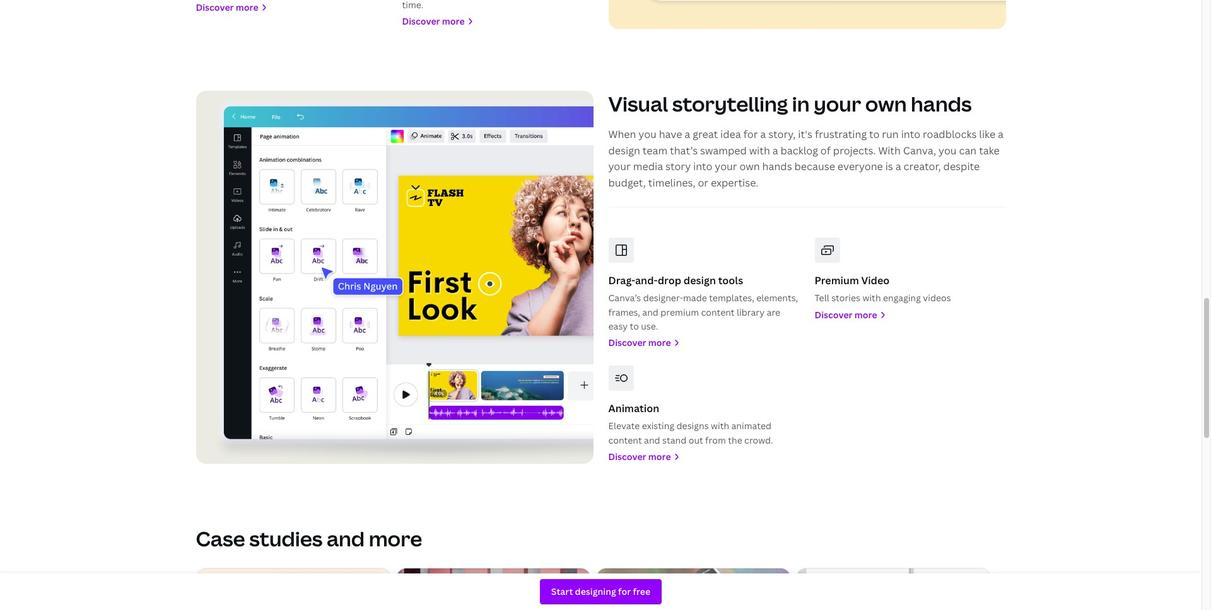 Task type: vqa. For each thing, say whether or not it's contained in the screenshot.
the topmost the Project Overview/One-Pager Professional Docs Banner in Black White Sleek Monochrome Style "Group"
no



Task type: locate. For each thing, give the bounding box(es) containing it.
to left use.
[[630, 321, 639, 333]]

hands up roadblocks
[[911, 90, 972, 117]]

you
[[639, 128, 657, 141], [939, 144, 957, 158]]

a right is
[[896, 160, 902, 174]]

own inside when you have a great idea for a story, it's frustrating to run into roadblocks like a design team that's swamped with a backlog of projects. with canva, you can take your media story into your own hands because everyone is a creator, despite budget, timelines, or expertise.
[[740, 160, 760, 174]]

into
[[902, 128, 921, 141], [694, 160, 713, 174]]

animation
[[609, 402, 660, 416]]

0 vertical spatial with
[[750, 144, 770, 158]]

it's
[[799, 128, 813, 141]]

2 vertical spatial with
[[711, 420, 730, 432]]

0 horizontal spatial you
[[639, 128, 657, 141]]

0 horizontal spatial design
[[609, 144, 641, 158]]

existing
[[642, 420, 675, 432]]

and up use.
[[643, 306, 659, 318]]

easy
[[609, 321, 628, 333]]

hands down backlog
[[763, 160, 792, 174]]

projects.
[[834, 144, 876, 158]]

a
[[685, 128, 691, 141], [761, 128, 766, 141], [998, 128, 1004, 141], [773, 144, 779, 158], [896, 160, 902, 174]]

0 horizontal spatial to
[[630, 321, 639, 333]]

your down swamped
[[715, 160, 738, 174]]

1 horizontal spatial with
[[750, 144, 770, 158]]

design inside drag-and-drop design tools canva's designer-made templates, elements, frames, and premium content library are easy to use.
[[684, 274, 716, 287]]

a down story,
[[773, 144, 779, 158]]

designs
[[677, 420, 709, 432]]

expertise.
[[711, 176, 759, 190]]

with inside "premium video tell stories with engaging videos"
[[863, 292, 881, 304]]

of
[[821, 144, 831, 158]]

0 vertical spatial to
[[870, 128, 880, 141]]

animation elevate existing designs with animated content and stand out from the crowd.
[[609, 402, 774, 447]]

content down templates,
[[701, 306, 735, 318]]

everyone
[[838, 160, 883, 174]]

1 vertical spatial content
[[609, 435, 642, 447]]

1 horizontal spatial hands
[[911, 90, 972, 117]]

designer-
[[644, 292, 683, 304]]

and down existing
[[644, 435, 661, 447]]

canva,
[[904, 144, 937, 158]]

design up made
[[684, 274, 716, 287]]

0 vertical spatial and
[[643, 306, 659, 318]]

1 horizontal spatial you
[[939, 144, 957, 158]]

0 horizontal spatial into
[[694, 160, 713, 174]]

you up team
[[639, 128, 657, 141]]

0 vertical spatial content
[[701, 306, 735, 318]]

1 horizontal spatial to
[[870, 128, 880, 141]]

1 vertical spatial own
[[740, 160, 760, 174]]

made
[[683, 292, 707, 304]]

into up canva, at the top of the page
[[902, 128, 921, 141]]

0 horizontal spatial image image
[[197, 570, 390, 611]]

your
[[814, 90, 862, 117], [609, 160, 631, 174], [715, 160, 738, 174]]

0 vertical spatial design
[[609, 144, 641, 158]]

design
[[609, 144, 641, 158], [684, 274, 716, 287]]

discover
[[196, 1, 234, 13], [402, 15, 440, 27], [815, 309, 853, 321], [609, 337, 647, 349], [609, 451, 647, 463]]

are
[[767, 306, 781, 318]]

1 horizontal spatial design
[[684, 274, 716, 287]]

a up that's
[[685, 128, 691, 141]]

0 horizontal spatial image only image
[[397, 570, 590, 611]]

use.
[[641, 321, 658, 333]]

to inside drag-and-drop design tools canva's designer-made templates, elements, frames, and premium content library are easy to use.
[[630, 321, 639, 333]]

when you have a great idea for a story, it's frustrating to run into roadblocks like a design team that's swamped with a backlog of projects. with canva, you can take your media story into your own hands because everyone is a creator, despite budget, timelines, or expertise.
[[609, 128, 1004, 190]]

to
[[870, 128, 880, 141], [630, 321, 639, 333]]

0 vertical spatial own
[[866, 90, 907, 117]]

1 vertical spatial you
[[939, 144, 957, 158]]

2 horizontal spatial with
[[863, 292, 881, 304]]

with down "for" at the top of the page
[[750, 144, 770, 158]]

premium
[[661, 306, 699, 318]]

1 vertical spatial and
[[644, 435, 661, 447]]

1 vertical spatial hands
[[763, 160, 792, 174]]

hands inside when you have a great idea for a story, it's frustrating to run into roadblocks like a design team that's swamped with a backlog of projects. with canva, you can take your media story into your own hands because everyone is a creator, despite budget, timelines, or expertise.
[[763, 160, 792, 174]]

0 horizontal spatial with
[[711, 420, 730, 432]]

more
[[236, 1, 258, 13], [442, 15, 465, 27], [855, 309, 878, 321], [649, 337, 671, 349], [649, 451, 671, 463], [369, 526, 422, 553]]

with down video
[[863, 292, 881, 304]]

own up run
[[866, 90, 907, 117]]

out
[[689, 435, 704, 447]]

own up expertise.
[[740, 160, 760, 174]]

content
[[701, 306, 735, 318], [609, 435, 642, 447]]

0 vertical spatial hands
[[911, 90, 972, 117]]

you down roadblocks
[[939, 144, 957, 158]]

have
[[659, 128, 683, 141]]

1 vertical spatial design
[[684, 274, 716, 287]]

0 horizontal spatial your
[[609, 160, 631, 174]]

own
[[866, 90, 907, 117], [740, 160, 760, 174]]

roadblocks
[[923, 128, 977, 141]]

1 vertical spatial to
[[630, 321, 639, 333]]

content down elevate
[[609, 435, 642, 447]]

take
[[980, 144, 1000, 158]]

your up "frustrating"
[[814, 90, 862, 117]]

like
[[980, 128, 996, 141]]

when
[[609, 128, 636, 141]]

1 horizontal spatial image only image
[[597, 570, 790, 611]]

0 vertical spatial into
[[902, 128, 921, 141]]

0 horizontal spatial content
[[609, 435, 642, 447]]

1 horizontal spatial into
[[902, 128, 921, 141]]

hands
[[911, 90, 972, 117], [763, 160, 792, 174]]

tell
[[815, 292, 830, 304]]

1 vertical spatial with
[[863, 292, 881, 304]]

2 image image from the left
[[797, 570, 991, 611]]

0 horizontal spatial own
[[740, 160, 760, 174]]

image image
[[197, 570, 390, 611], [797, 570, 991, 611]]

great
[[693, 128, 718, 141]]

and right studies
[[327, 526, 365, 553]]

with
[[750, 144, 770, 158], [863, 292, 881, 304], [711, 420, 730, 432]]

brand kit example from canva for media and publishing teams image
[[609, 0, 1006, 29]]

design down when
[[609, 144, 641, 158]]

2 image only image from the left
[[597, 570, 790, 611]]

drop
[[658, 274, 682, 287]]

1 horizontal spatial content
[[701, 306, 735, 318]]

discover more
[[196, 1, 258, 13], [402, 15, 465, 27], [815, 309, 878, 321], [609, 337, 671, 349], [609, 451, 671, 463]]

from
[[706, 435, 726, 447]]

videos
[[923, 292, 951, 304]]

visual storytelling in your own hands
[[609, 90, 972, 117]]

discover more link
[[196, 0, 387, 15], [402, 15, 594, 29], [815, 308, 1006, 322], [609, 337, 800, 351], [609, 451, 800, 465]]

1 horizontal spatial image image
[[797, 570, 991, 611]]

can
[[960, 144, 977, 158]]

to left run
[[870, 128, 880, 141]]

your up budget,
[[609, 160, 631, 174]]

image only image
[[397, 570, 590, 611], [597, 570, 790, 611]]

and
[[643, 306, 659, 318], [644, 435, 661, 447], [327, 526, 365, 553]]

into up or
[[694, 160, 713, 174]]

timelines,
[[649, 176, 696, 190]]

with up from
[[711, 420, 730, 432]]

0 horizontal spatial hands
[[763, 160, 792, 174]]

for
[[744, 128, 758, 141]]

with inside animation elevate existing designs with animated content and stand out from the crowd.
[[711, 420, 730, 432]]

animated
[[732, 420, 772, 432]]

content inside animation elevate existing designs with animated content and stand out from the crowd.
[[609, 435, 642, 447]]

backlog
[[781, 144, 819, 158]]

and-
[[636, 274, 658, 287]]

and inside drag-and-drop design tools canva's designer-made templates, elements, frames, and premium content library are easy to use.
[[643, 306, 659, 318]]

despite
[[944, 160, 980, 174]]

a right like at the top right of page
[[998, 128, 1004, 141]]

or
[[698, 176, 709, 190]]



Task type: describe. For each thing, give the bounding box(es) containing it.
design inside when you have a great idea for a story, it's frustrating to run into roadblocks like a design team that's swamped with a backlog of projects. with canva, you can take your media story into your own hands because everyone is a creator, despite budget, timelines, or expertise.
[[609, 144, 641, 158]]

team
[[643, 144, 668, 158]]

budget,
[[609, 176, 646, 190]]

idea
[[721, 128, 741, 141]]

a right "for" at the top of the page
[[761, 128, 766, 141]]

2 vertical spatial and
[[327, 526, 365, 553]]

content inside drag-and-drop design tools canva's designer-made templates, elements, frames, and premium content library are easy to use.
[[701, 306, 735, 318]]

library
[[737, 306, 765, 318]]

the
[[728, 435, 743, 447]]

studies
[[249, 526, 323, 553]]

to inside when you have a great idea for a story, it's frustrating to run into roadblocks like a design team that's swamped with a backlog of projects. with canva, you can take your media story into your own hands because everyone is a creator, despite budget, timelines, or expertise.
[[870, 128, 880, 141]]

engaging
[[884, 292, 921, 304]]

story
[[666, 160, 691, 174]]

case
[[196, 526, 245, 553]]

run
[[882, 128, 899, 141]]

drag-
[[609, 274, 636, 287]]

canva's
[[609, 292, 641, 304]]

1 horizontal spatial your
[[715, 160, 738, 174]]

templates,
[[709, 292, 755, 304]]

frustrating
[[815, 128, 867, 141]]

storytelling
[[673, 90, 788, 117]]

0 vertical spatial you
[[639, 128, 657, 141]]

1 image only image from the left
[[397, 570, 590, 611]]

1 vertical spatial into
[[694, 160, 713, 174]]

creator,
[[904, 160, 941, 174]]

04 mediapublishing image
[[196, 91, 594, 465]]

elevate
[[609, 420, 640, 432]]

frames,
[[609, 306, 641, 318]]

tools
[[719, 274, 744, 287]]

with inside when you have a great idea for a story, it's frustrating to run into roadblocks like a design team that's swamped with a backlog of projects. with canva, you can take your media story into your own hands because everyone is a creator, despite budget, timelines, or expertise.
[[750, 144, 770, 158]]

with for premium
[[863, 292, 881, 304]]

story,
[[769, 128, 796, 141]]

crowd.
[[745, 435, 774, 447]]

and inside animation elevate existing designs with animated content and stand out from the crowd.
[[644, 435, 661, 447]]

video
[[862, 274, 890, 287]]

2 horizontal spatial your
[[814, 90, 862, 117]]

stand
[[663, 435, 687, 447]]

premium video tell stories with engaging videos
[[815, 274, 951, 304]]

1 image image from the left
[[197, 570, 390, 611]]

with for animation
[[711, 420, 730, 432]]

visual
[[609, 90, 668, 117]]

swamped
[[701, 144, 747, 158]]

media
[[633, 160, 663, 174]]

premium
[[815, 274, 859, 287]]

with
[[879, 144, 901, 158]]

in
[[793, 90, 810, 117]]

because
[[795, 160, 836, 174]]

stories
[[832, 292, 861, 304]]

that's
[[670, 144, 698, 158]]

1 horizontal spatial own
[[866, 90, 907, 117]]

elements,
[[757, 292, 799, 304]]

is
[[886, 160, 894, 174]]

drag-and-drop design tools canva's designer-made templates, elements, frames, and premium content library are easy to use.
[[609, 274, 799, 333]]

case studies and more
[[196, 526, 422, 553]]



